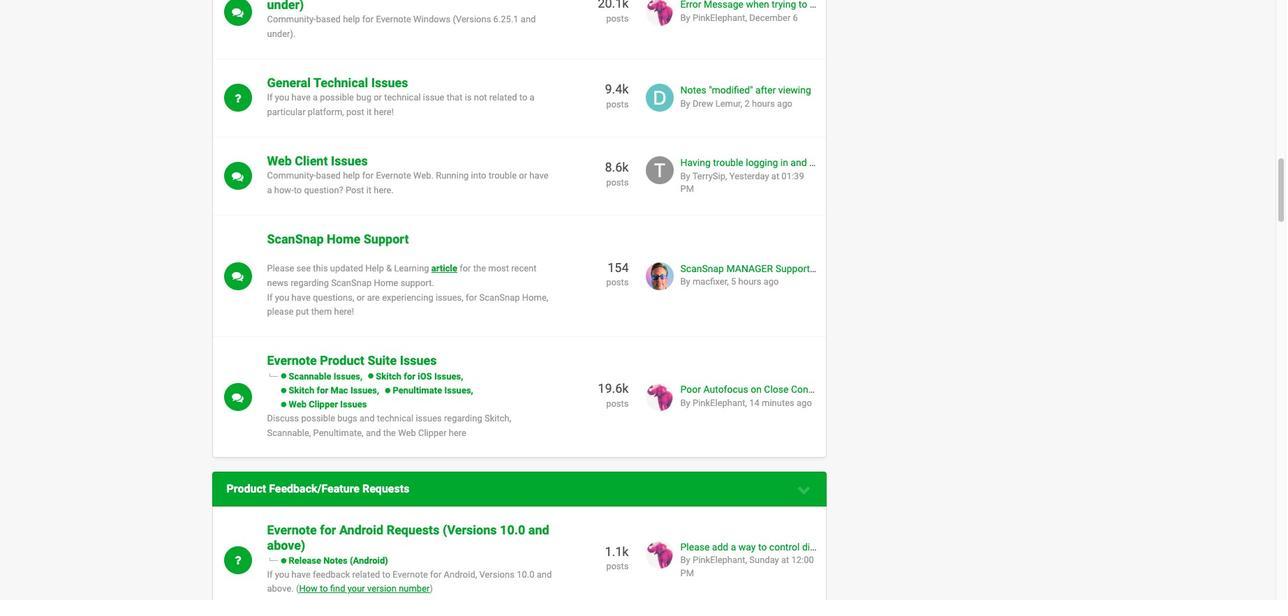 Task type: vqa. For each thing, say whether or not it's contained in the screenshot.
'10.0' within the If You Have Feedback Related To Evernote For Android, Versions 10.0 And Above. (
yes



Task type: locate. For each thing, give the bounding box(es) containing it.
1 vertical spatial please
[[681, 542, 710, 553]]

2 vertical spatial or
[[357, 292, 365, 303]]

2 you from the top
[[275, 292, 289, 303]]

2 vertical spatial ago
[[797, 398, 812, 408]]

mark forum as read image
[[234, 92, 241, 104], [232, 170, 244, 182], [232, 392, 244, 404], [234, 555, 241, 567]]

10.0 right versions
[[517, 570, 535, 580]]

0 horizontal spatial regarding
[[291, 278, 329, 288]]

2 pm from the top
[[681, 568, 694, 579]]

0 vertical spatial pinkelephant link
[[693, 12, 746, 23]]

pinkelephant image
[[646, 0, 674, 26], [646, 541, 674, 569]]

pinkelephant link
[[693, 12, 746, 23], [693, 398, 746, 408], [693, 555, 746, 566]]

most
[[488, 263, 509, 274]]

or inside for the most recent news regarding scansnap home support. if you have questions, or are experiencing issues, for scansnap home, please put them here!
[[357, 292, 365, 303]]

1 circle image from the top
[[281, 387, 287, 394]]

mark forum as read image
[[232, 6, 244, 18], [232, 270, 244, 282]]

penultimate issues link
[[385, 385, 473, 396]]

find
[[330, 584, 345, 595]]

posts for 8.6k
[[606, 177, 629, 188]]

1 vertical spatial it
[[366, 185, 372, 196]]

posts for 1.1k
[[606, 562, 629, 572]]

4 posts from the top
[[606, 277, 629, 288]]

3 posts from the top
[[606, 177, 629, 188]]

skitch for ios issues link
[[368, 371, 463, 382]]

terrysip link
[[693, 171, 726, 181]]

1 vertical spatial if
[[267, 292, 273, 303]]

a
[[313, 92, 318, 103], [530, 92, 535, 103], [267, 185, 272, 196], [731, 542, 736, 553]]

1 community- from the top
[[267, 14, 316, 24]]

to left find
[[320, 584, 328, 595]]

to up version
[[382, 570, 391, 580]]

have down release
[[292, 570, 311, 580]]

regarding inside for the most recent news regarding scansnap home support. if you have questions, or are experiencing issues, for scansnap home, please put them here!
[[291, 278, 329, 288]]

1 horizontal spatial here!
[[374, 107, 394, 117]]

pinkelephant link for 1.1k
[[693, 555, 746, 566]]

0 vertical spatial circle image
[[281, 387, 287, 394]]

1 pinkelephant image from the top
[[646, 0, 674, 26]]

a right add
[[731, 542, 736, 553]]

0 horizontal spatial at
[[772, 171, 780, 181]]

3 you from the top
[[275, 570, 289, 580]]

evernote up here.
[[376, 171, 411, 181]]

1 horizontal spatial circle image
[[368, 373, 374, 380]]

is
[[465, 92, 472, 103]]

0 horizontal spatial the
[[383, 428, 396, 438]]

2 by from the top
[[681, 98, 691, 109]]

1 vertical spatial pinkelephant link
[[693, 398, 746, 408]]

support up "&"
[[364, 232, 409, 246]]

1 horizontal spatial at
[[782, 555, 789, 566]]

1 vertical spatial trouble
[[489, 171, 517, 181]]

circle image down suite
[[368, 373, 374, 380]]

help inside web client issues community-based help for evernote web. running into trouble or have a how-to question? post it here.
[[343, 171, 360, 181]]

scansnap inside scansnap manager support ends october 2024 by macfixer , 5 hours ago
[[681, 263, 724, 274]]

1 vertical spatial product
[[227, 483, 266, 496]]

web down "technical issues" at the bottom left of the page
[[398, 428, 416, 438]]

a inside web client issues community-based help for evernote web. running into trouble or have a how-to question? post it here.
[[267, 185, 272, 196]]

1 vertical spatial hours
[[739, 277, 762, 287]]

1 horizontal spatial skitch
[[376, 371, 402, 382]]

0 horizontal spatial support
[[364, 232, 409, 246]]

help
[[343, 14, 360, 24], [343, 171, 360, 181]]

skitch,
[[485, 413, 511, 424]]

2 vertical spatial circle image
[[281, 558, 287, 564]]

please
[[267, 263, 294, 274], [681, 542, 710, 553]]

evernote up "above)"
[[267, 523, 317, 538]]

evernote
[[376, 14, 411, 24], [376, 171, 411, 181], [267, 354, 317, 368], [267, 523, 317, 538], [393, 570, 428, 580]]

the left most
[[473, 263, 486, 274]]

community-based help for evernote windows
[[267, 14, 453, 24]]

notes up drew
[[681, 85, 707, 96]]

0 vertical spatial pm
[[681, 184, 694, 194]]

support for manager
[[776, 263, 810, 274]]

ago inside scansnap manager support ends october 2024 by macfixer , 5 hours ago
[[764, 277, 779, 287]]

&
[[386, 263, 392, 274]]

3 pinkelephant link from the top
[[693, 555, 746, 566]]

0 vertical spatial please
[[267, 263, 294, 274]]

december
[[750, 12, 791, 23]]

3 by from the top
[[681, 171, 691, 181]]

macfixer link
[[693, 277, 727, 287]]

notes "modified" after viewing link
[[681, 85, 811, 96]]

circle image for skitch for ios issues
[[368, 373, 374, 380]]

display
[[802, 542, 833, 553]]

requests inside evernote for android requests (versions 10.0 and above)
[[387, 523, 440, 538]]

1 mark forum as read image from the top
[[232, 6, 244, 18]]

for left multi-
[[828, 384, 840, 396]]

1 vertical spatial pinkelephant image
[[646, 541, 674, 569]]

home up the this updated
[[327, 232, 361, 246]]

2 vertical spatial you
[[275, 570, 289, 580]]

possible down web clipper issues link
[[301, 413, 335, 424]]

notes inside the "notes "modified" after viewing by drew lemur , 2 hours ago"
[[681, 85, 707, 96]]

for down scannable issues link
[[317, 385, 328, 396]]

0 horizontal spatial or
[[357, 292, 365, 303]]

ago down "viewing"
[[777, 98, 793, 109]]

running
[[436, 171, 469, 181]]

community- up . at the left
[[267, 14, 316, 24]]

pm down by terrysip ,
[[681, 184, 694, 194]]

0 vertical spatial trouble
[[713, 157, 744, 168]]

regarding inside discuss possible bugs and technical issues regarding skitch, scannable, penultimate, and the web clipper here
[[444, 413, 482, 424]]

you inside for the most recent news regarding scansnap home support. if you have questions, or are experiencing issues, for scansnap home, please put them here!
[[275, 292, 289, 303]]

notes up the feedback at the bottom left of page
[[323, 556, 348, 566]]

pinkelephant for by pinkelephant ,
[[693, 555, 746, 566]]

0 vertical spatial web
[[267, 153, 292, 168]]

clipper left here in the bottom left of the page
[[418, 428, 447, 438]]

3 if from the top
[[267, 570, 273, 580]]

trouble
[[713, 157, 744, 168], [489, 171, 517, 181]]

clipper inside discuss possible bugs and technical issues regarding skitch, scannable, penultimate, and the web clipper here
[[418, 428, 447, 438]]

circle image inside scannable issues link
[[281, 373, 287, 380]]

0 vertical spatial at
[[772, 171, 780, 181]]

not
[[474, 92, 487, 103]]

hours inside the "notes "modified" after viewing by drew lemur , 2 hours ago"
[[752, 98, 775, 109]]

on
[[751, 384, 762, 396]]

yesterday at 01:39 pm
[[681, 171, 804, 194]]

discuss possible bugs and technical issues regarding skitch, scannable, penultimate, and the web clipper here
[[267, 413, 511, 438]]

at
[[772, 171, 780, 181], [782, 555, 789, 566]]

december 6 link
[[750, 12, 798, 23]]

support
[[364, 232, 409, 246], [776, 263, 810, 274]]

based
[[316, 14, 341, 24], [316, 171, 341, 181]]

10.0 inside if you have feedback related to evernote for android, versions 10.0 and above. (
[[517, 570, 535, 580]]

mark forum as read image for please see this updated help & learning
[[232, 270, 244, 282]]

1 vertical spatial pm
[[681, 568, 694, 579]]

5 hours ago link
[[731, 277, 779, 287]]

6 posts from the top
[[606, 562, 629, 572]]

here.
[[374, 185, 394, 196]]

post
[[346, 107, 364, 117]]

issues up "skitch for ios issues"
[[400, 354, 437, 368]]

0 vertical spatial community-
[[267, 14, 316, 24]]

please up news on the left top of the page
[[267, 263, 294, 274]]

0 horizontal spatial notes
[[323, 556, 348, 566]]

2 pinkelephant link from the top
[[693, 398, 746, 408]]

0 horizontal spatial related
[[352, 570, 380, 580]]

1 vertical spatial notes
[[323, 556, 348, 566]]

scansnap up see
[[267, 232, 324, 246]]

circle image inside penultimate issues link
[[385, 387, 391, 394]]

at for 1.1k
[[782, 555, 789, 566]]

"modified"
[[709, 85, 753, 96]]

issues,
[[436, 292, 464, 303]]

if up above. ( at the left bottom of the page
[[267, 570, 273, 580]]

1 vertical spatial home
[[374, 278, 398, 288]]

0 vertical spatial (versions
[[453, 14, 491, 24]]

circle image inside release notes (android) link
[[281, 558, 287, 564]]

1 vertical spatial circle image
[[281, 402, 287, 408]]

macfixer image
[[646, 262, 674, 290]]

macfixer
[[693, 277, 727, 287]]

have inside web client issues community-based help for evernote web. running into trouble or have a how-to question? post it here.
[[530, 171, 549, 181]]

2 vertical spatial web
[[398, 428, 416, 438]]

web up the how-
[[267, 153, 292, 168]]

to inside web client issues community-based help for evernote web. running into trouble or have a how-to question? post it here.
[[294, 185, 302, 196]]

terrysip
[[693, 171, 726, 181]]

product left feedback/feature
[[227, 483, 266, 496]]

regarding up here in the bottom left of the page
[[444, 413, 482, 424]]

circle image inside skitch for mac issues link
[[281, 387, 287, 394]]

pinkelephant link down add
[[693, 555, 746, 566]]

0 vertical spatial hours
[[752, 98, 775, 109]]

scansnap home support link
[[267, 232, 409, 246]]

0 horizontal spatial clipper
[[309, 400, 338, 410]]

regarding
[[291, 278, 329, 288], [444, 413, 482, 424]]

1 pinkelephant from the top
[[693, 12, 746, 23]]

2 help from the top
[[343, 171, 360, 181]]

2 posts from the top
[[606, 99, 629, 109]]

6 by from the top
[[681, 555, 691, 566]]

ago down content
[[797, 398, 812, 408]]

1 vertical spatial related
[[352, 570, 380, 580]]

19.6k posts
[[598, 382, 629, 409]]

1 horizontal spatial regarding
[[444, 413, 482, 424]]

requests up if you have feedback related to evernote for android, versions 10.0 and above. (
[[387, 523, 440, 538]]

support for home
[[364, 232, 409, 246]]

please up "by pinkelephant ," at the bottom right of the page
[[681, 542, 710, 553]]

pm down "by pinkelephant ," at the bottom right of the page
[[681, 568, 694, 579]]

help up post
[[343, 171, 360, 181]]

regarding for clipper
[[444, 413, 482, 424]]

circle image for penultimate issues
[[385, 387, 391, 394]]

you up particular
[[275, 92, 289, 103]]

1 horizontal spatial the
[[473, 263, 486, 274]]

0 vertical spatial requests
[[362, 483, 410, 496]]

pinkelephant for by pinkelephant , december 6
[[693, 12, 746, 23]]

circle image inside web clipper issues link
[[281, 402, 287, 408]]

1 horizontal spatial notes
[[681, 85, 707, 96]]

2 it from the top
[[366, 185, 372, 196]]

posts inside 9.4k posts
[[606, 99, 629, 109]]

mark forum as read image for evernote for android requests (versions 10.0 and above)
[[234, 555, 241, 567]]

circle image left scannable
[[281, 373, 287, 380]]

trouble up terrysip
[[713, 157, 744, 168]]

requests up "android"
[[362, 483, 410, 496]]

web up discuss
[[289, 400, 307, 410]]

(versions
[[453, 14, 491, 24], [443, 523, 497, 538]]

0 vertical spatial or
[[374, 92, 382, 103]]

iphones
[[902, 384, 937, 396]]

to up the sunday
[[758, 542, 767, 553]]

1 vertical spatial support
[[776, 263, 810, 274]]

issues right mac on the left of the page
[[351, 385, 377, 396]]

scansnap manager support ends october 2024 link
[[681, 263, 895, 274]]

product up "scannable issues"
[[320, 354, 365, 368]]

to right not
[[520, 92, 528, 103]]

1 vertical spatial 10.0
[[517, 570, 535, 580]]

1 horizontal spatial or
[[374, 92, 382, 103]]

community- up the how-
[[267, 171, 316, 181]]

for up release notes (android) link
[[320, 523, 336, 538]]

0 horizontal spatial please
[[267, 263, 294, 274]]

0 vertical spatial skitch
[[376, 371, 402, 382]]

bug
[[356, 92, 372, 103]]

please add a way to control display zoom default
[[681, 542, 893, 553]]

0 vertical spatial here!
[[374, 107, 394, 117]]

pinkelephant link down autofocus
[[693, 398, 746, 408]]

posts inside '8.6k posts'
[[606, 177, 629, 188]]

pinkelephant down add
[[693, 555, 746, 566]]

1 vertical spatial (versions
[[443, 523, 497, 538]]

here! down technical
[[374, 107, 394, 117]]

discuss
[[267, 413, 299, 424]]

5
[[731, 277, 736, 287]]

ago inside the "notes "modified" after viewing by drew lemur , 2 hours ago"
[[777, 98, 793, 109]]

for up )
[[430, 570, 442, 580]]

skitch for skitch for ios issues
[[376, 371, 402, 382]]

product
[[320, 354, 365, 368], [227, 483, 266, 496]]

2 community- from the top
[[267, 171, 316, 181]]

0 vertical spatial 10.0
[[500, 523, 525, 538]]

or right the bug on the left top
[[374, 92, 382, 103]]

mark forum as read image for general technical issues
[[234, 92, 241, 104]]

0 vertical spatial it
[[367, 107, 372, 117]]

2 pinkelephant from the top
[[693, 398, 746, 408]]

, inside poor autofocus on close content for multi-camera iphones by pinkelephant , 14 minutes ago
[[746, 398, 747, 408]]

have inside "general technical issues if you have a possible bug or technical issue that is not related to a particular platform, post it here!"
[[292, 92, 311, 103]]

or inside web client issues community-based help for evernote web. running into trouble or have a how-to question? post it here.
[[519, 171, 527, 181]]

1 pm from the top
[[681, 184, 694, 194]]

terrysip image
[[646, 157, 674, 185]]

web clipper issues
[[287, 400, 367, 410]]

have down general
[[292, 92, 311, 103]]

circle image
[[281, 387, 287, 394], [281, 402, 287, 408], [281, 558, 287, 564]]

mark forum as read image for community-based help for evernote windows
[[232, 6, 244, 18]]

by pinkelephant , december 6
[[681, 12, 798, 23]]

1 vertical spatial here!
[[334, 307, 354, 317]]

posts
[[606, 13, 629, 24], [606, 99, 629, 109], [606, 177, 629, 188], [606, 277, 629, 288], [606, 399, 629, 409], [606, 562, 629, 572]]

by
[[681, 12, 691, 23], [681, 98, 691, 109], [681, 171, 691, 181], [681, 277, 691, 287], [681, 398, 691, 408], [681, 555, 691, 566]]

1 you from the top
[[275, 92, 289, 103]]

suite
[[368, 354, 397, 368]]

1 if from the top
[[267, 92, 273, 103]]

general technical issues if you have a possible bug or technical issue that is not related to a particular platform, post it here!
[[267, 75, 535, 117]]

posts inside 1.1k posts
[[606, 562, 629, 572]]

evernote up number
[[393, 570, 428, 580]]

evernote inside web client issues community-based help for evernote web. running into trouble or have a how-to question? post it here.
[[376, 171, 411, 181]]

requests
[[362, 483, 410, 496], [387, 523, 440, 538]]

and
[[521, 14, 536, 24], [791, 157, 807, 168], [360, 413, 375, 424], [366, 428, 381, 438], [529, 523, 549, 538], [537, 570, 552, 580]]

1 horizontal spatial please
[[681, 542, 710, 553]]

and inside evernote for android requests (versions 10.0 and above)
[[529, 523, 549, 538]]

circle image for release notes (android)
[[281, 558, 287, 564]]

2 vertical spatial if
[[267, 570, 273, 580]]

1 vertical spatial skitch
[[289, 385, 314, 396]]

the inside discuss possible bugs and technical issues regarding skitch, scannable, penultimate, and the web clipper here
[[383, 428, 396, 438]]

have
[[292, 92, 311, 103], [530, 171, 549, 181], [292, 292, 311, 303], [292, 570, 311, 580]]

0 horizontal spatial skitch
[[289, 385, 314, 396]]

0 vertical spatial based
[[316, 14, 341, 24]]

help up technical
[[343, 14, 360, 24]]

october
[[836, 263, 871, 274]]

if up particular
[[267, 92, 273, 103]]

based up the general technical issues link
[[316, 14, 341, 24]]

1 vertical spatial or
[[519, 171, 527, 181]]

circle image for skitch for mac issues
[[281, 387, 287, 394]]

at inside the yesterday at 01:39 pm
[[772, 171, 780, 181]]

home down "&"
[[374, 278, 398, 288]]

skitch
[[376, 371, 402, 382], [289, 385, 314, 396]]

3 pinkelephant from the top
[[693, 555, 746, 566]]

circle image
[[281, 373, 287, 380], [368, 373, 374, 380], [385, 387, 391, 394]]

0 vertical spatial notes
[[681, 85, 707, 96]]

number
[[399, 584, 430, 595]]

0 vertical spatial clipper
[[309, 400, 338, 410]]

at inside sunday at 12:00 pm
[[782, 555, 789, 566]]

1 it from the top
[[367, 107, 372, 117]]

product feedback/feature requests
[[227, 483, 410, 496]]

have right into
[[530, 171, 549, 181]]

scansnap up macfixer 'link'
[[681, 263, 724, 274]]

clipper down skitch for mac issues link
[[309, 400, 338, 410]]

issues up technical
[[371, 75, 408, 90]]

related
[[489, 92, 517, 103], [352, 570, 380, 580]]

0 vertical spatial if
[[267, 92, 273, 103]]

hours down manager
[[739, 277, 762, 287]]

client
[[295, 153, 328, 168]]

sunday
[[750, 555, 779, 566]]

4 by from the top
[[681, 277, 691, 287]]

regarding down see
[[291, 278, 329, 288]]

at down control
[[782, 555, 789, 566]]

1 vertical spatial web
[[289, 400, 307, 410]]

mac
[[331, 385, 348, 396]]

5 by from the top
[[681, 398, 691, 408]]

1 vertical spatial regarding
[[444, 413, 482, 424]]

1 vertical spatial community-
[[267, 171, 316, 181]]

, inside scansnap manager support ends october 2024 by macfixer , 5 hours ago
[[727, 277, 729, 287]]

for right the issues,
[[466, 292, 477, 303]]

circle image for scannable issues
[[281, 373, 287, 380]]

ago down the scansnap manager support ends october 2024 link
[[764, 277, 779, 287]]

to left question?
[[294, 185, 302, 196]]

pinkelephant left december
[[693, 12, 746, 23]]

0 horizontal spatial trouble
[[489, 171, 517, 181]]

1 vertical spatial possible
[[301, 413, 335, 424]]

0 horizontal spatial circle image
[[281, 373, 287, 380]]

1 horizontal spatial clipper
[[418, 428, 447, 438]]

scansnap
[[267, 232, 324, 246], [681, 263, 724, 274], [331, 278, 372, 288], [480, 292, 520, 303]]

community- inside web client issues community-based help for evernote web. running into trouble or have a how-to question? post it here.
[[267, 171, 316, 181]]

at down having trouble logging in and resetting password
[[772, 171, 780, 181]]

skitch down scannable
[[289, 385, 314, 396]]

issue
[[423, 92, 445, 103]]

you up above. ( at the left bottom of the page
[[275, 570, 289, 580]]

0 vertical spatial related
[[489, 92, 517, 103]]

here! down questions,
[[334, 307, 354, 317]]

2 vertical spatial pinkelephant link
[[693, 555, 746, 566]]

and inside (versions 6.25.1 and under)
[[521, 14, 536, 24]]

1 vertical spatial you
[[275, 292, 289, 303]]

0 vertical spatial pinkelephant image
[[646, 0, 674, 26]]

6.25.1
[[493, 14, 519, 24]]

0 vertical spatial regarding
[[291, 278, 329, 288]]

19.6k
[[598, 382, 629, 396]]

web inside web client issues community-based help for evernote web. running into trouble or have a how-to question? post it here.
[[267, 153, 292, 168]]

for
[[362, 14, 374, 24], [362, 171, 374, 181], [460, 263, 471, 274], [466, 292, 477, 303], [404, 371, 416, 382], [828, 384, 840, 396], [317, 385, 328, 396], [320, 523, 336, 538], [430, 570, 442, 580]]

0 vertical spatial the
[[473, 263, 486, 274]]

evernote inside if you have feedback related to evernote for android, versions 10.0 and above. (
[[393, 570, 428, 580]]

1 horizontal spatial trouble
[[713, 157, 744, 168]]

1 horizontal spatial home
[[374, 278, 398, 288]]

0 vertical spatial home
[[327, 232, 361, 246]]

the
[[473, 263, 486, 274], [383, 428, 396, 438]]

1 vertical spatial pinkelephant
[[693, 398, 746, 408]]

how to find your version number )
[[299, 584, 433, 595]]

support inside scansnap manager support ends october 2024 by macfixer , 5 hours ago
[[776, 263, 810, 274]]

posts inside 19.6k posts
[[606, 399, 629, 409]]

pm inside the yesterday at 01:39 pm
[[681, 184, 694, 194]]

web clipper issues link
[[281, 400, 367, 410]]

3 circle image from the top
[[281, 558, 287, 564]]

0 vertical spatial product
[[320, 354, 365, 368]]

circle image left the penultimate
[[385, 387, 391, 394]]

1 vertical spatial ago
[[764, 277, 779, 287]]

0 horizontal spatial here!
[[334, 307, 354, 317]]

1 vertical spatial at
[[782, 555, 789, 566]]

you up 'please'
[[275, 292, 289, 303]]

pinkelephant link left december
[[693, 12, 746, 23]]

issues up post
[[331, 153, 368, 168]]

1 based from the top
[[316, 14, 341, 24]]

trouble right into
[[489, 171, 517, 181]]

that
[[447, 92, 463, 103]]

technical issues
[[377, 413, 442, 424]]

here! inside for the most recent news regarding scansnap home support. if you have questions, or are experiencing issues, for scansnap home, please put them here!
[[334, 307, 354, 317]]

10.0 up versions
[[500, 523, 525, 538]]

10.0 inside evernote for android requests (versions 10.0 and above)
[[500, 523, 525, 538]]

1 vertical spatial the
[[383, 428, 396, 438]]

the down "technical issues" at the bottom left of the page
[[383, 428, 396, 438]]

2 horizontal spatial or
[[519, 171, 527, 181]]

1 horizontal spatial support
[[776, 263, 810, 274]]

or left are
[[357, 292, 365, 303]]

please for please see this updated help & learning article
[[267, 263, 294, 274]]

2 mark forum as read image from the top
[[232, 270, 244, 282]]

2 vertical spatial pinkelephant
[[693, 555, 746, 566]]

2 based from the top
[[316, 171, 341, 181]]

related inside "general technical issues if you have a possible bug or technical issue that is not related to a particular platform, post it here!"
[[489, 92, 517, 103]]

pinkelephant inside poor autofocus on close content for multi-camera iphones by pinkelephant , 14 minutes ago
[[693, 398, 746, 408]]

1 horizontal spatial product
[[320, 354, 365, 368]]

2 circle image from the top
[[281, 402, 287, 408]]

drew
[[693, 98, 713, 109]]

0 vertical spatial you
[[275, 92, 289, 103]]

2 if from the top
[[267, 292, 273, 303]]

pm inside sunday at 12:00 pm
[[681, 568, 694, 579]]

1 horizontal spatial related
[[489, 92, 517, 103]]

0 vertical spatial pinkelephant
[[693, 12, 746, 23]]

for inside web client issues community-based help for evernote web. running into trouble or have a how-to question? post it here.
[[362, 171, 374, 181]]

1 vertical spatial help
[[343, 171, 360, 181]]

if down news on the left top of the page
[[267, 292, 273, 303]]

related down (android)
[[352, 570, 380, 580]]

possible down the general technical issues link
[[320, 92, 354, 103]]

(versions left 6.25.1
[[453, 14, 491, 24]]

have inside for the most recent news regarding scansnap home support. if you have questions, or are experiencing issues, for scansnap home, please put them here!
[[292, 292, 311, 303]]

by pinkelephant ,
[[681, 555, 750, 566]]

pm for 8.6k
[[681, 184, 694, 194]]

content
[[791, 384, 826, 396]]

0 vertical spatial possible
[[320, 92, 354, 103]]

0 vertical spatial ago
[[777, 98, 793, 109]]

skitch down suite
[[376, 371, 402, 382]]

issues right the penultimate
[[445, 385, 471, 396]]

if
[[267, 92, 273, 103], [267, 292, 273, 303], [267, 570, 273, 580]]

1 vertical spatial mark forum as read image
[[232, 270, 244, 282]]

a left the how-
[[267, 185, 272, 196]]

circle image inside skitch for ios issues link
[[368, 373, 374, 380]]

for up post
[[362, 171, 374, 181]]

1 vertical spatial based
[[316, 171, 341, 181]]

issues up bugs
[[340, 400, 367, 410]]

you inside if you have feedback related to evernote for android, versions 10.0 and above. (
[[275, 570, 289, 580]]

5 posts from the top
[[606, 399, 629, 409]]

it inside "general technical issues if you have a possible bug or technical issue that is not related to a particular platform, post it here!"
[[367, 107, 372, 117]]

penultimate
[[393, 385, 442, 396]]

0 horizontal spatial product
[[227, 483, 266, 496]]

hours down after
[[752, 98, 775, 109]]

it
[[367, 107, 372, 117], [366, 185, 372, 196]]

or right into
[[519, 171, 527, 181]]



Task type: describe. For each thing, give the bounding box(es) containing it.
close
[[764, 384, 789, 396]]

ago inside poor autofocus on close content for multi-camera iphones by pinkelephant , 14 minutes ago
[[797, 398, 812, 408]]

posts for 9.4k
[[606, 99, 629, 109]]

1 by from the top
[[681, 12, 691, 23]]

pm for 1.1k
[[681, 568, 694, 579]]

154
[[608, 260, 629, 275]]

9.4k
[[605, 82, 629, 97]]

viewing
[[779, 85, 811, 96]]

hours inside scansnap manager support ends october 2024 by macfixer , 5 hours ago
[[739, 277, 762, 287]]

for inside evernote for android requests (versions 10.0 and above)
[[320, 523, 336, 538]]

evernote up scannable
[[267, 354, 317, 368]]

ios
[[418, 371, 432, 382]]

regarding for questions,
[[291, 278, 329, 288]]

question?
[[304, 185, 343, 196]]

1 help from the top
[[343, 14, 360, 24]]

related inside if you have feedback related to evernote for android, versions 10.0 and above. (
[[352, 570, 380, 580]]

by inside scansnap manager support ends october 2024 by macfixer , 5 hours ago
[[681, 277, 691, 287]]

having
[[681, 157, 711, 168]]

penultimate,
[[313, 428, 364, 438]]

here! inside "general technical issues if you have a possible bug or technical issue that is not related to a particular platform, post it here!"
[[374, 107, 394, 117]]

minutes
[[762, 398, 795, 408]]

technical
[[314, 75, 368, 90]]

web inside discuss possible bugs and technical issues regarding skitch, scannable, penultimate, and the web clipper here
[[398, 428, 416, 438]]

trouble inside web client issues community-based help for evernote web. running into trouble or have a how-to question? post it here.
[[489, 171, 517, 181]]

resetting
[[810, 157, 848, 168]]

posts for 19.6k
[[606, 399, 629, 409]]

possible inside "general technical issues if you have a possible bug or technical issue that is not related to a particular platform, post it here!"
[[320, 92, 354, 103]]

scannable
[[289, 371, 331, 382]]

post
[[346, 185, 364, 196]]

by inside the "notes "modified" after viewing by drew lemur , 2 hours ago"
[[681, 98, 691, 109]]

poor autofocus on close content for multi-camera iphones by pinkelephant , 14 minutes ago
[[681, 384, 937, 408]]

have inside if you have feedback related to evernote for android, versions 10.0 and above. (
[[292, 570, 311, 580]]

general
[[267, 75, 311, 90]]

skitch for mac issues
[[287, 385, 377, 396]]

based inside web client issues community-based help for evernote web. running into trouble or have a how-to question? post it here.
[[316, 171, 341, 181]]

scansnap down please see this updated help & learning article
[[331, 278, 372, 288]]

or inside "general technical issues if you have a possible bug or technical issue that is not related to a particular platform, post it here!"
[[374, 92, 382, 103]]

evernote left the windows
[[376, 14, 411, 24]]

please for please add a way to control display zoom default
[[681, 542, 710, 553]]

pinkelephant link for 19.6k
[[693, 398, 746, 408]]

it inside web client issues community-based help for evernote web. running into trouble or have a how-to question? post it here.
[[366, 185, 372, 196]]

skitch for skitch for mac issues
[[289, 385, 314, 396]]

evernote product suite issues
[[267, 354, 437, 368]]

for left ios
[[404, 371, 416, 382]]

to inside "general technical issues if you have a possible bug or technical issue that is not related to a particular platform, post it here!"
[[520, 92, 528, 103]]

and inside if you have feedback related to evernote for android, versions 10.0 and above. (
[[537, 570, 552, 580]]

feedback
[[313, 570, 350, 580]]

password
[[850, 157, 893, 168]]

mark forum as read image for web client issues
[[232, 170, 244, 182]]

penultimate issues
[[391, 385, 471, 396]]

platform,
[[308, 107, 344, 117]]

circle image for web clipper issues
[[281, 402, 287, 408]]

12:00
[[792, 555, 814, 566]]

by terrysip ,
[[681, 171, 730, 181]]

.
[[293, 28, 298, 39]]

for inside poor autofocus on close content for multi-camera iphones by pinkelephant , 14 minutes ago
[[828, 384, 840, 396]]

issues inside "general technical issues if you have a possible bug or technical issue that is not related to a particular platform, post it here!"
[[371, 75, 408, 90]]

web for clipper
[[289, 400, 307, 410]]

in
[[781, 157, 788, 168]]

8.6k posts
[[605, 160, 629, 188]]

0 horizontal spatial home
[[327, 232, 361, 246]]

154 posts
[[606, 260, 629, 288]]

please see this updated help & learning article
[[267, 263, 457, 274]]

how to find your version number link
[[299, 584, 430, 595]]

if you have feedback related to evernote for android, versions 10.0 and above. (
[[267, 570, 552, 595]]

the inside for the most recent news regarding scansnap home support. if you have questions, or are experiencing issues, for scansnap home, please put them here!
[[473, 263, 486, 274]]

if inside for the most recent news regarding scansnap home support. if you have questions, or are experiencing issues, for scansnap home, please put them here!
[[267, 292, 273, 303]]

web for client
[[267, 153, 292, 168]]

for inside if you have feedback related to evernote for android, versions 10.0 and above. (
[[430, 570, 442, 580]]

(versions inside (versions 6.25.1 and under)
[[453, 14, 491, 24]]

at for 8.6k
[[772, 171, 780, 181]]

issues up mac on the left of the page
[[334, 371, 360, 382]]

help
[[366, 263, 384, 274]]

14 minutes ago link
[[750, 398, 812, 408]]

2 pinkelephant image from the top
[[646, 541, 674, 569]]

into
[[471, 171, 486, 181]]

please add a way to control display zoom default link
[[681, 542, 893, 553]]

evernote for android requests (versions 10.0 and above) link
[[267, 523, 549, 553]]

see
[[297, 263, 311, 274]]

skitch for ios issues
[[374, 371, 461, 382]]

release
[[289, 556, 321, 566]]

yesterday
[[730, 171, 769, 181]]

after
[[756, 85, 776, 96]]

put
[[296, 307, 309, 317]]

possible inside discuss possible bugs and technical issues regarding skitch, scannable, penultimate, and the web clipper here
[[301, 413, 335, 424]]

notes "modified" after viewing by drew lemur , 2 hours ago
[[681, 85, 811, 109]]

bugs
[[338, 413, 357, 424]]

issues up penultimate issues
[[434, 371, 461, 382]]

home inside for the most recent news regarding scansnap home support. if you have questions, or are experiencing issues, for scansnap home, please put them here!
[[374, 278, 398, 288]]

by inside poor autofocus on close content for multi-camera iphones by pinkelephant , 14 minutes ago
[[681, 398, 691, 408]]

1 posts from the top
[[606, 13, 629, 24]]

feedback/feature
[[269, 483, 360, 496]]

drew lemur link
[[693, 98, 741, 109]]

6
[[793, 12, 798, 23]]

poor
[[681, 384, 701, 396]]

release notes (android) link
[[281, 556, 388, 566]]

this updated
[[313, 263, 363, 274]]

2
[[745, 98, 750, 109]]

scannable,
[[267, 428, 311, 438]]

web client issues community-based help for evernote web. running into trouble or have a how-to question? post it here.
[[267, 153, 549, 196]]

evernote product suite issues link
[[267, 354, 437, 368]]

please
[[267, 307, 294, 317]]

logging
[[746, 157, 778, 168]]

to inside if you have feedback related to evernote for android, versions 10.0 and above. (
[[382, 570, 391, 580]]

evernote inside evernote for android requests (versions 10.0 and above)
[[267, 523, 317, 538]]

2024
[[873, 263, 895, 274]]

, inside the "notes "modified" after viewing by drew lemur , 2 hours ago"
[[741, 98, 743, 109]]

issues inside web client issues community-based help for evernote web. running into trouble or have a how-to question? post it here.
[[331, 153, 368, 168]]

1 pinkelephant link from the top
[[693, 12, 746, 23]]

article link
[[432, 263, 457, 274]]

a up platform,
[[313, 92, 318, 103]]

are
[[367, 292, 380, 303]]

default
[[862, 542, 893, 553]]

you inside "general technical issues if you have a possible bug or technical issue that is not related to a particular platform, post it here!"
[[275, 92, 289, 103]]

mark forum as read image for evernote product suite issues
[[232, 392, 244, 404]]

9.4k posts
[[605, 82, 629, 109]]

scansnap down most
[[480, 292, 520, 303]]

article
[[432, 263, 457, 274]]

pinkelephant image
[[646, 384, 674, 412]]

a right not
[[530, 92, 535, 103]]

sunday at 12:00 pm
[[681, 555, 814, 579]]

8.6k
[[605, 160, 629, 175]]

scannable issues link
[[281, 371, 363, 382]]

if inside if you have feedback related to evernote for android, versions 10.0 and above. (
[[267, 570, 273, 580]]

ends
[[813, 263, 834, 274]]

poor autofocus on close content for multi-camera iphones link
[[681, 384, 937, 396]]

1.1k
[[605, 545, 629, 559]]

14
[[750, 398, 760, 408]]

drew lemur image
[[646, 84, 674, 112]]

camera
[[867, 384, 900, 396]]

questions,
[[313, 292, 354, 303]]

if inside "general technical issues if you have a possible bug or technical issue that is not related to a particular platform, post it here!"
[[267, 92, 273, 103]]

(versions inside evernote for android requests (versions 10.0 and above)
[[443, 523, 497, 538]]

your
[[348, 584, 365, 595]]

add
[[712, 542, 729, 553]]

01:39
[[782, 171, 804, 181]]

lemur
[[716, 98, 741, 109]]

for left the windows
[[362, 14, 374, 24]]

for right article link
[[460, 263, 471, 274]]

posts for 154
[[606, 277, 629, 288]]

android
[[339, 523, 384, 538]]



